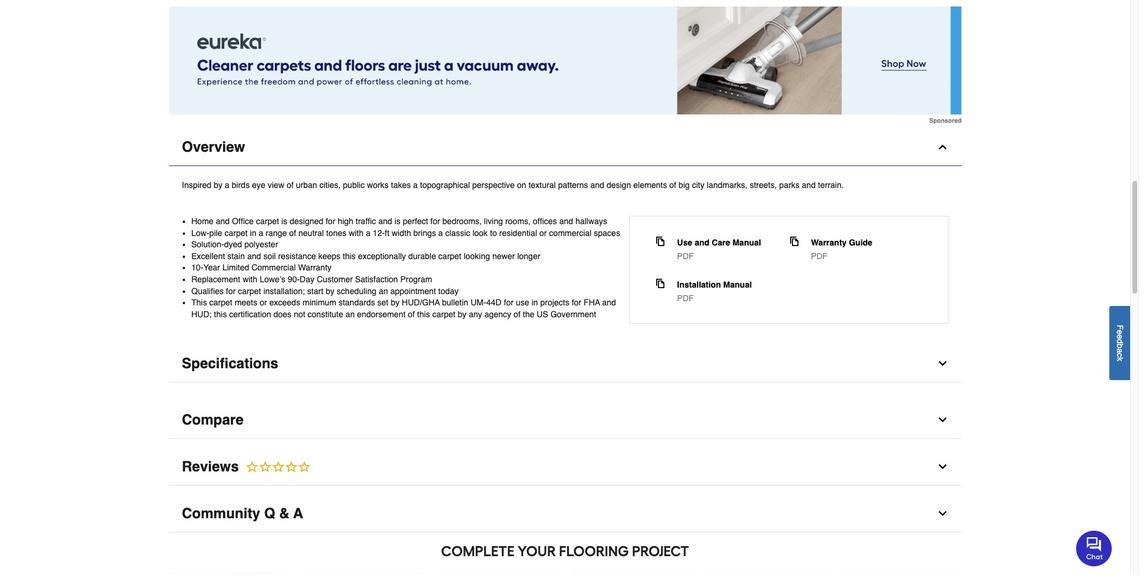 Task type: describe. For each thing, give the bounding box(es) containing it.
chevron down image for community q & a
[[937, 508, 949, 520]]

looking
[[464, 252, 490, 261]]

terrain.
[[818, 180, 844, 190]]

satisfaction
[[355, 275, 398, 284]]

parks
[[780, 180, 800, 190]]

appointment
[[390, 286, 436, 296]]

does
[[274, 310, 292, 319]]

chevron up image
[[937, 141, 949, 153]]

10-
[[191, 263, 203, 273]]

for up tones
[[326, 217, 336, 226]]

carpet up meets
[[238, 286, 261, 296]]

of left big
[[670, 180, 677, 190]]

90-
[[288, 275, 300, 284]]

qualifies
[[191, 286, 224, 296]]

home and office carpet is designed for high traffic and is perfect for bedrooms, living rooms, offices and hallways low-pile carpet in a range of neutral tones with a 12-ft width brings a classic look to residential or commercial spaces solution-dyed polyester excellent stain and soil resistance keeps this exceptionally durable carpet looking newer longer 10-year limited commercial warranty replacement with lowe's 90-day customer satisfaction program qualifies for carpet installation; start by scheduling an appointment today this carpet meets or exceeds minimum standards set by hud/gha bulletin um-44d for use in projects for fha and hud; this certification does not constitute an endorsement of this carpet by any agency of the us government
[[191, 217, 620, 319]]

by right set
[[391, 298, 400, 308]]

warranty inside the 'warranty guide pdf'
[[811, 238, 847, 247]]

urban
[[296, 180, 317, 190]]

of right range
[[289, 228, 296, 238]]

government
[[551, 310, 596, 319]]

us
[[537, 310, 548, 319]]

chat invite button image
[[1077, 531, 1113, 567]]

um-
[[471, 298, 487, 308]]

2 horizontal spatial this
[[417, 310, 430, 319]]

2 is from the left
[[395, 217, 401, 226]]

warranty inside 'home and office carpet is designed for high traffic and is perfect for bedrooms, living rooms, offices and hallways low-pile carpet in a range of neutral tones with a 12-ft width brings a classic look to residential or commercial spaces solution-dyed polyester excellent stain and soil resistance keeps this exceptionally durable carpet looking newer longer 10-year limited commercial warranty replacement with lowe's 90-day customer satisfaction program qualifies for carpet installation; start by scheduling an appointment today this carpet meets or exceeds minimum standards set by hud/gha bulletin um-44d for use in projects for fha and hud; this certification does not constitute an endorsement of this carpet by any agency of the us government'
[[298, 263, 332, 273]]

range
[[266, 228, 287, 238]]

agency
[[485, 310, 511, 319]]

d
[[1116, 339, 1125, 344]]

use and care manual pdf
[[677, 238, 761, 261]]

0 vertical spatial or
[[540, 228, 547, 238]]

replacement
[[191, 275, 240, 284]]

guide
[[849, 238, 873, 247]]

office
[[232, 217, 254, 226]]

fha
[[584, 298, 600, 308]]

inspired by a birds eye view of urban cities, public works takes a topographical perspective on textural patterns and design elements of big city landmarks, streets, parks and terrain.
[[182, 180, 844, 190]]

chevron down image for compare
[[937, 414, 949, 426]]

limited
[[223, 263, 249, 273]]

bulletin
[[442, 298, 469, 308]]

1 is from the left
[[281, 217, 287, 226]]

installation;
[[263, 286, 305, 296]]

tones
[[326, 228, 347, 238]]

overview button
[[169, 129, 962, 166]]

carpet up 'dyed'
[[225, 228, 248, 238]]

c
[[1116, 353, 1125, 357]]

eye
[[252, 180, 266, 190]]

f e e d b a c k button
[[1110, 306, 1131, 380]]

and inside use and care manual pdf
[[695, 238, 710, 247]]

solution-
[[191, 240, 224, 249]]

carpet up range
[[256, 217, 279, 226]]

1 horizontal spatial this
[[343, 252, 356, 261]]

document image for warranty
[[790, 237, 799, 246]]

for up government
[[572, 298, 582, 308]]

reviews
[[182, 459, 239, 475]]

0 vertical spatial with
[[349, 228, 364, 238]]

pdf inside use and care manual pdf
[[677, 252, 694, 261]]

perspective
[[472, 180, 515, 190]]

lowe's
[[260, 275, 285, 284]]

1 complete your flooring project image from the left
[[170, 573, 286, 575]]

width
[[392, 228, 411, 238]]

scheduling
[[337, 286, 377, 296]]

0 horizontal spatial this
[[214, 310, 227, 319]]

zero stars image
[[239, 461, 311, 475]]

commercial
[[252, 263, 296, 273]]

dyed
[[224, 240, 242, 249]]

3 complete your flooring project image from the left
[[440, 573, 556, 575]]

textural
[[529, 180, 556, 190]]

installation manual link
[[677, 279, 752, 291]]

your
[[518, 543, 556, 560]]

look
[[473, 228, 488, 238]]

bedrooms,
[[443, 217, 482, 226]]

warranty guide link
[[811, 237, 873, 249]]

a right 'takes'
[[413, 180, 418, 190]]

soil
[[263, 252, 276, 261]]

installation manual pdf
[[677, 280, 752, 303]]

low-
[[191, 228, 209, 238]]

classic
[[445, 228, 470, 238]]

newer
[[493, 252, 515, 261]]

complete your flooring project
[[441, 543, 689, 560]]

residential
[[499, 228, 537, 238]]

spaces
[[594, 228, 620, 238]]

compare
[[182, 412, 244, 429]]

carpet down qualifies
[[209, 298, 233, 308]]

2 e from the top
[[1116, 335, 1125, 339]]

perfect
[[403, 217, 428, 226]]

0 vertical spatial an
[[379, 286, 388, 296]]

to
[[490, 228, 497, 238]]

chevron down image
[[937, 461, 949, 473]]

6 complete your flooring project image from the left
[[845, 573, 961, 575]]

traffic
[[356, 217, 376, 226]]

and up pile in the left of the page
[[216, 217, 230, 226]]

birds
[[232, 180, 250, 190]]

hud/gha
[[402, 298, 440, 308]]

care
[[712, 238, 731, 247]]

1 vertical spatial with
[[243, 275, 257, 284]]

any
[[469, 310, 482, 319]]

of down "hud/gha"
[[408, 310, 415, 319]]

this
[[191, 298, 207, 308]]

offices
[[533, 217, 557, 226]]

44d
[[486, 298, 502, 308]]

cities,
[[320, 180, 341, 190]]

projects
[[541, 298, 570, 308]]

community
[[182, 506, 260, 522]]

for down replacement on the left
[[226, 286, 236, 296]]

pdf for warranty guide pdf
[[811, 252, 828, 261]]



Task type: vqa. For each thing, say whether or not it's contained in the screenshot.
Q
yes



Task type: locate. For each thing, give the bounding box(es) containing it.
for left the use
[[504, 298, 514, 308]]

durable
[[408, 252, 436, 261]]

pdf down installation
[[677, 294, 694, 303]]

with
[[349, 228, 364, 238], [243, 275, 257, 284]]

a
[[293, 506, 303, 522]]

designed
[[290, 217, 324, 226]]

pdf inside installation manual pdf
[[677, 294, 694, 303]]

complete your flooring project heading
[[169, 540, 962, 564]]

use
[[677, 238, 693, 247]]

advertisement region
[[169, 7, 962, 124]]

patterns
[[558, 180, 588, 190]]

rooms,
[[505, 217, 531, 226]]

0 horizontal spatial in
[[250, 228, 257, 238]]

and left "design"
[[591, 180, 605, 190]]

document image
[[790, 237, 799, 246], [656, 279, 666, 288]]

by left any
[[458, 310, 467, 319]]

q
[[264, 506, 275, 522]]

installation
[[677, 280, 721, 290]]

1 vertical spatial chevron down image
[[937, 414, 949, 426]]

12-
[[373, 228, 385, 238]]

community q & a button
[[169, 496, 962, 533]]

5 complete your flooring project image from the left
[[710, 573, 826, 575]]

exceptionally
[[358, 252, 406, 261]]

1 vertical spatial document image
[[656, 279, 666, 288]]

1 horizontal spatial an
[[379, 286, 388, 296]]

or down offices
[[540, 228, 547, 238]]

manual inside installation manual pdf
[[724, 280, 752, 290]]

complete your flooring project image
[[170, 573, 286, 575], [305, 573, 421, 575], [440, 573, 556, 575], [575, 573, 691, 575], [710, 573, 826, 575], [845, 573, 961, 575]]

flooring
[[559, 543, 629, 560]]

not
[[294, 310, 305, 319]]

standards
[[339, 298, 375, 308]]

of left the
[[514, 310, 521, 319]]

1 horizontal spatial with
[[349, 228, 364, 238]]

0 horizontal spatial or
[[260, 298, 267, 308]]

3 chevron down image from the top
[[937, 508, 949, 520]]

high
[[338, 217, 354, 226]]

landmarks,
[[707, 180, 748, 190]]

1 horizontal spatial is
[[395, 217, 401, 226]]

warranty left guide
[[811, 238, 847, 247]]

2 vertical spatial chevron down image
[[937, 508, 949, 520]]

a up k
[[1116, 348, 1125, 353]]

day
[[300, 275, 315, 284]]

k
[[1116, 357, 1125, 361]]

with down traffic on the left
[[349, 228, 364, 238]]

neutral
[[299, 228, 324, 238]]

chevron down image inside compare "button"
[[937, 414, 949, 426]]

on
[[517, 180, 526, 190]]

0 vertical spatial document image
[[790, 237, 799, 246]]

0 vertical spatial chevron down image
[[937, 358, 949, 370]]

in right the use
[[532, 298, 538, 308]]

0 horizontal spatial is
[[281, 217, 287, 226]]

and up ft
[[378, 217, 392, 226]]

topographical
[[420, 180, 470, 190]]

this right hud;
[[214, 310, 227, 319]]

a inside button
[[1116, 348, 1125, 353]]

public
[[343, 180, 365, 190]]

a left 12-
[[366, 228, 371, 238]]

f
[[1116, 325, 1125, 330]]

document image left installation
[[656, 279, 666, 288]]

1 vertical spatial or
[[260, 298, 267, 308]]

document image left warranty guide link
[[790, 237, 799, 246]]

warranty up day
[[298, 263, 332, 273]]

and right parks in the top of the page
[[802, 180, 816, 190]]

1 vertical spatial in
[[532, 298, 538, 308]]

an down standards
[[346, 310, 355, 319]]

1 vertical spatial warranty
[[298, 263, 332, 273]]

pile
[[209, 228, 222, 238]]

carpet down classic
[[439, 252, 462, 261]]

an up set
[[379, 286, 388, 296]]

0 horizontal spatial warranty
[[298, 263, 332, 273]]

chevron down image inside the specifications button
[[937, 358, 949, 370]]

complete
[[441, 543, 515, 560]]

pdf
[[677, 252, 694, 261], [811, 252, 828, 261], [677, 294, 694, 303]]

e up b
[[1116, 335, 1125, 339]]

and right fha
[[602, 298, 616, 308]]

1 e from the top
[[1116, 330, 1125, 335]]

resistance
[[278, 252, 316, 261]]

and down the polyester
[[247, 252, 261, 261]]

manual right the care
[[733, 238, 761, 247]]

brings
[[414, 228, 436, 238]]

0 vertical spatial in
[[250, 228, 257, 238]]

today
[[439, 286, 459, 296]]

warranty guide pdf
[[811, 238, 873, 261]]

this
[[343, 252, 356, 261], [214, 310, 227, 319], [417, 310, 430, 319]]

and up commercial
[[559, 217, 573, 226]]

pdf for installation manual pdf
[[677, 294, 694, 303]]

reviews button
[[169, 449, 962, 486]]

by right inspired
[[214, 180, 223, 190]]

document image
[[656, 237, 666, 246]]

pdf down warranty guide link
[[811, 252, 828, 261]]

for
[[326, 217, 336, 226], [431, 217, 440, 226], [226, 286, 236, 296], [504, 298, 514, 308], [572, 298, 582, 308]]

certification
[[229, 310, 271, 319]]

constitute
[[308, 310, 343, 319]]

e up d
[[1116, 330, 1125, 335]]

manual
[[733, 238, 761, 247], [724, 280, 752, 290]]

endorsement
[[357, 310, 406, 319]]

is up range
[[281, 217, 287, 226]]

0 vertical spatial warranty
[[811, 238, 847, 247]]

0 horizontal spatial an
[[346, 310, 355, 319]]

4 complete your flooring project image from the left
[[575, 573, 691, 575]]

meets
[[235, 298, 257, 308]]

1 horizontal spatial or
[[540, 228, 547, 238]]

this down "hud/gha"
[[417, 310, 430, 319]]

in up the polyester
[[250, 228, 257, 238]]

b
[[1116, 344, 1125, 348]]

chevron down image for specifications
[[937, 358, 949, 370]]

exceeds
[[269, 298, 300, 308]]

pdf inside the 'warranty guide pdf'
[[811, 252, 828, 261]]

1 horizontal spatial in
[[532, 298, 538, 308]]

2 chevron down image from the top
[[937, 414, 949, 426]]

design
[[607, 180, 631, 190]]

or right meets
[[260, 298, 267, 308]]

chevron down image inside community q & a button
[[937, 508, 949, 520]]

manual inside use and care manual pdf
[[733, 238, 761, 247]]

polyester
[[245, 240, 278, 249]]

specifications
[[182, 356, 278, 372]]

big
[[679, 180, 690, 190]]

home
[[191, 217, 214, 226]]

document image for installation
[[656, 279, 666, 288]]

0 horizontal spatial document image
[[656, 279, 666, 288]]

this right keeps
[[343, 252, 356, 261]]

of right "view"
[[287, 180, 294, 190]]

view
[[268, 180, 284, 190]]

0 horizontal spatial with
[[243, 275, 257, 284]]

by down customer at the top of the page
[[326, 286, 335, 296]]

f e e d b a c k
[[1116, 325, 1125, 361]]

use
[[516, 298, 529, 308]]

pdf down use
[[677, 252, 694, 261]]

compare button
[[169, 402, 962, 439]]

and right use
[[695, 238, 710, 247]]

1 chevron down image from the top
[[937, 358, 949, 370]]

1 vertical spatial manual
[[724, 280, 752, 290]]

manual right installation
[[724, 280, 752, 290]]

customer
[[317, 275, 353, 284]]

for up brings
[[431, 217, 440, 226]]

1 horizontal spatial warranty
[[811, 238, 847, 247]]

or
[[540, 228, 547, 238], [260, 298, 267, 308]]

works
[[367, 180, 389, 190]]

with down limited
[[243, 275, 257, 284]]

hud;
[[191, 310, 212, 319]]

2 complete your flooring project image from the left
[[305, 573, 421, 575]]

overview
[[182, 139, 245, 156]]

&
[[279, 506, 290, 522]]

0 vertical spatial manual
[[733, 238, 761, 247]]

use and care manual link
[[677, 237, 761, 249]]

ft
[[385, 228, 390, 238]]

keeps
[[318, 252, 341, 261]]

program
[[400, 275, 432, 284]]

is up width at the left top of the page
[[395, 217, 401, 226]]

1 vertical spatial an
[[346, 310, 355, 319]]

1 horizontal spatial document image
[[790, 237, 799, 246]]

hallways
[[576, 217, 608, 226]]

a left birds
[[225, 180, 229, 190]]

a right brings
[[439, 228, 443, 238]]

a up the polyester
[[259, 228, 263, 238]]

elements
[[634, 180, 667, 190]]

carpet down bulletin
[[433, 310, 456, 319]]

minimum
[[303, 298, 336, 308]]

chevron down image
[[937, 358, 949, 370], [937, 414, 949, 426], [937, 508, 949, 520]]



